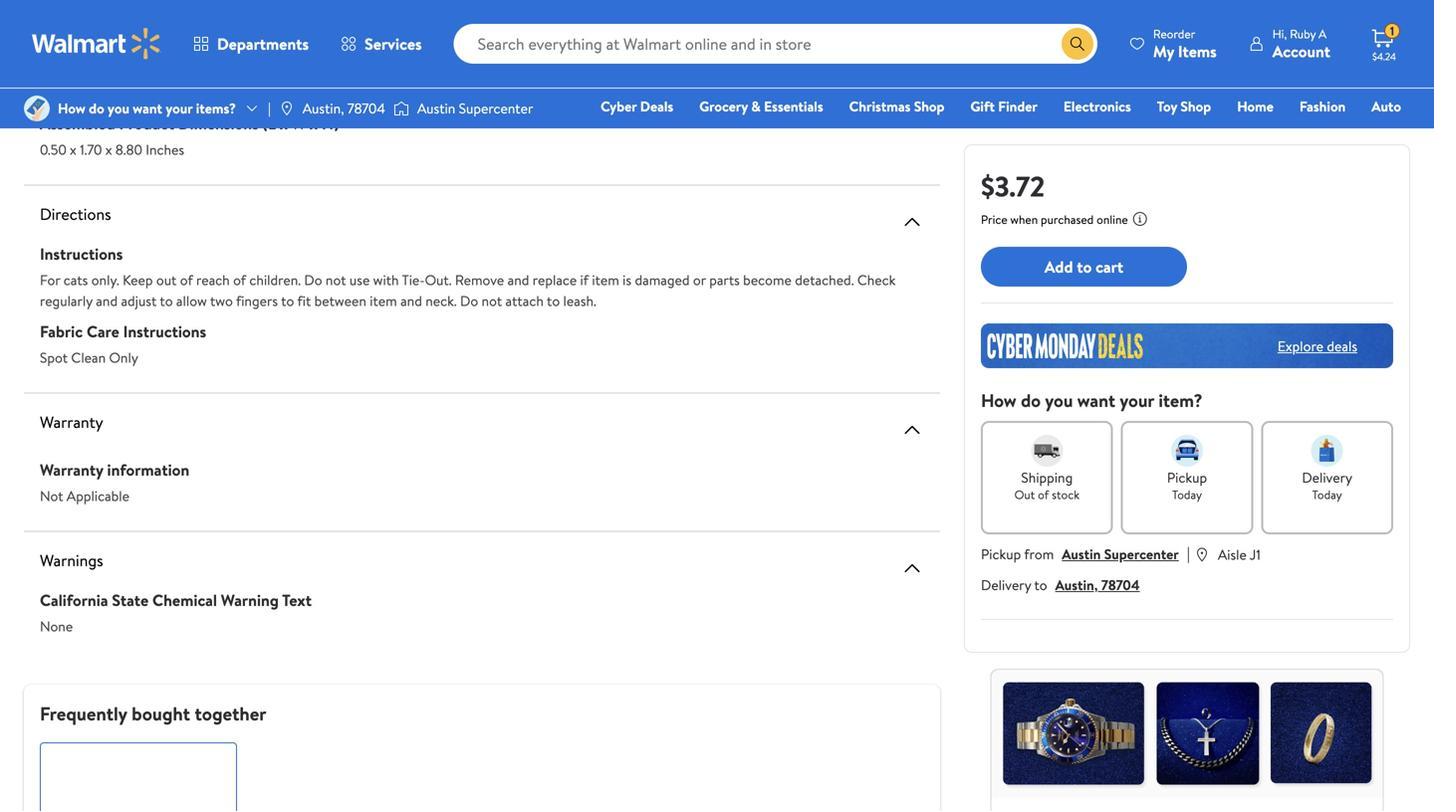 Task type: locate. For each thing, give the bounding box(es) containing it.
delivery to austin, 78704
[[981, 576, 1140, 595]]

1 horizontal spatial 78704
[[1101, 576, 1140, 595]]

| left the aisle at the bottom right of page
[[1187, 543, 1190, 565]]

assembled
[[40, 113, 115, 134]]

you up intent image for shipping
[[1045, 388, 1073, 413]]

how do you want your items?
[[58, 99, 236, 118]]

items?
[[196, 99, 236, 118]]

2 shop from the left
[[1181, 97, 1211, 116]]

0 horizontal spatial delivery
[[981, 576, 1031, 595]]

and down tie- at the left top of page
[[400, 291, 422, 311]]

1 vertical spatial do
[[1021, 388, 1041, 413]]

0 vertical spatial your
[[166, 99, 193, 118]]

1 horizontal spatial austin
[[1062, 545, 1101, 564]]

 image right the (l
[[279, 101, 295, 117]]

0 horizontal spatial item
[[370, 291, 397, 311]]

instructions up cats
[[40, 243, 123, 265]]

1 horizontal spatial today
[[1312, 487, 1342, 503]]

your left items?
[[166, 99, 193, 118]]

become
[[743, 270, 792, 290]]

0 horizontal spatial shop
[[914, 97, 945, 116]]

pickup left the from
[[981, 545, 1021, 564]]

gift finder
[[971, 97, 1038, 116]]

gift
[[971, 97, 995, 116]]

your left "item?"
[[1120, 388, 1154, 413]]

item right if
[[592, 270, 619, 290]]

applicable
[[67, 487, 130, 506]]

you for how do you want your item?
[[1045, 388, 1073, 413]]

account
[[1273, 40, 1331, 62]]

use
[[349, 270, 370, 290]]

between
[[314, 291, 366, 311]]

do for how do you want your item?
[[1021, 388, 1041, 413]]

austin
[[417, 99, 455, 118], [1062, 545, 1101, 564]]

walmart image
[[32, 28, 161, 60]]

 image
[[393, 99, 409, 119]]

0 horizontal spatial of
[[180, 270, 193, 290]]

today down intent image for pickup
[[1172, 487, 1202, 503]]

warranty image
[[900, 418, 924, 442]]

today inside pickup today
[[1172, 487, 1202, 503]]

do up intent image for shipping
[[1021, 388, 1041, 413]]

keep
[[123, 270, 153, 290]]

do down remove
[[460, 291, 478, 311]]

2 horizontal spatial of
[[1038, 487, 1049, 503]]

0 horizontal spatial today
[[1172, 487, 1202, 503]]

78704
[[347, 99, 385, 118], [1101, 576, 1140, 595]]

(l
[[262, 113, 276, 134]]

do
[[89, 99, 104, 118], [1021, 388, 1041, 413]]

austin, down the pickup from austin supercenter |
[[1055, 576, 1098, 595]]

text
[[282, 590, 312, 612]]

2 warranty from the top
[[40, 459, 103, 481]]

0 horizontal spatial your
[[166, 99, 193, 118]]

only.
[[91, 270, 119, 290]]

0 vertical spatial supercenter
[[459, 99, 533, 118]]

1 vertical spatial not
[[482, 291, 502, 311]]

of
[[180, 270, 193, 290], [233, 270, 246, 290], [1038, 487, 1049, 503]]

california
[[40, 590, 108, 612]]

0 horizontal spatial want
[[133, 99, 162, 118]]

and up attach
[[508, 270, 529, 290]]

walmart+
[[1342, 124, 1401, 144]]

to down the from
[[1034, 576, 1047, 595]]

not
[[40, 487, 63, 506]]

today for delivery
[[1312, 487, 1342, 503]]

do
[[304, 270, 322, 290], [460, 291, 478, 311]]

directions
[[40, 203, 111, 225]]

cyber deals
[[601, 97, 673, 116]]

vibrant
[[40, 83, 85, 103]]

warnings image
[[900, 557, 924, 581]]

78704 right h) at left
[[347, 99, 385, 118]]

replace
[[533, 270, 577, 290]]

0 vertical spatial do
[[304, 270, 322, 290]]

warranty for warranty
[[40, 411, 103, 433]]

0 vertical spatial not
[[326, 270, 346, 290]]

neck.
[[425, 291, 457, 311]]

do right the vibrant
[[89, 99, 104, 118]]

warranty information not applicable
[[40, 459, 189, 506]]

0 horizontal spatial how
[[58, 99, 85, 118]]

out
[[1015, 487, 1035, 503]]

austin supercenter button
[[1062, 545, 1179, 564]]

pickup down intent image for pickup
[[1167, 468, 1207, 488]]

0 horizontal spatial austin,
[[303, 99, 344, 118]]

austin up austin, 78704 button in the right of the page
[[1062, 545, 1101, 564]]

warranty down clean
[[40, 411, 103, 433]]

 image for how do you want your items?
[[24, 96, 50, 122]]

1 vertical spatial supercenter
[[1104, 545, 1179, 564]]

0 vertical spatial want
[[133, 99, 162, 118]]

cyber
[[601, 97, 637, 116]]

| left w on the left of the page
[[268, 99, 271, 118]]

chemical
[[152, 590, 217, 612]]

1 today from the left
[[1172, 487, 1202, 503]]

x left 1.70
[[70, 140, 77, 159]]

want up inches
[[133, 99, 162, 118]]

0 horizontal spatial not
[[326, 270, 346, 290]]

how for how do you want your items?
[[58, 99, 85, 118]]

product
[[119, 113, 174, 134]]

online
[[1097, 211, 1128, 228]]

1 vertical spatial warranty
[[40, 459, 103, 481]]

shop right 'christmas'
[[914, 97, 945, 116]]

1 vertical spatial pickup
[[981, 545, 1021, 564]]

2 today from the left
[[1312, 487, 1342, 503]]

add to cart button
[[981, 247, 1187, 287]]

2 horizontal spatial and
[[508, 270, 529, 290]]

1 horizontal spatial you
[[1045, 388, 1073, 413]]

1 horizontal spatial  image
[[279, 101, 295, 117]]

walmart+ link
[[1333, 124, 1410, 145]]

departments button
[[177, 20, 325, 68]]

x
[[280, 113, 288, 134], [310, 113, 318, 134], [70, 140, 77, 159], [105, 140, 112, 159]]

and
[[508, 270, 529, 290], [96, 291, 118, 311], [400, 291, 422, 311]]

0 horizontal spatial supercenter
[[459, 99, 533, 118]]

1 vertical spatial austin
[[1062, 545, 1101, 564]]

1 vertical spatial you
[[1045, 388, 1073, 413]]

1 horizontal spatial shop
[[1181, 97, 1211, 116]]

debit
[[1282, 124, 1316, 144]]

1 horizontal spatial |
[[1187, 543, 1190, 565]]

warranty inside warranty information not applicable
[[40, 459, 103, 481]]

$4.24
[[1372, 50, 1396, 63]]

add to cart
[[1045, 256, 1124, 278]]

1 vertical spatial austin,
[[1055, 576, 1098, 595]]

1 warranty from the top
[[40, 411, 103, 433]]

1 horizontal spatial of
[[233, 270, 246, 290]]

how
[[58, 99, 85, 118], [981, 388, 1017, 413]]

state
[[112, 590, 149, 612]]

austin down 'services'
[[417, 99, 455, 118]]

1 horizontal spatial do
[[1021, 388, 1041, 413]]

0 horizontal spatial  image
[[24, 96, 50, 122]]

 image
[[24, 96, 50, 122], [279, 101, 295, 117]]

0 horizontal spatial do
[[89, 99, 104, 118]]

pickup for pickup from austin supercenter |
[[981, 545, 1021, 564]]

0 vertical spatial do
[[89, 99, 104, 118]]

your for item?
[[1120, 388, 1154, 413]]

|
[[268, 99, 271, 118], [1187, 543, 1190, 565]]

one
[[1249, 124, 1279, 144]]

1 horizontal spatial supercenter
[[1104, 545, 1179, 564]]

1 vertical spatial your
[[1120, 388, 1154, 413]]

austin, right the (l
[[303, 99, 344, 118]]

0 horizontal spatial |
[[268, 99, 271, 118]]

0 vertical spatial how
[[58, 99, 85, 118]]

1 horizontal spatial pickup
[[1167, 468, 1207, 488]]

instructions down adjust
[[123, 321, 206, 343]]

pickup inside the pickup from austin supercenter |
[[981, 545, 1021, 564]]

with
[[373, 270, 399, 290]]

0 horizontal spatial do
[[304, 270, 322, 290]]

shipping
[[1021, 468, 1073, 488]]

0 vertical spatial instructions
[[40, 243, 123, 265]]

not up between
[[326, 270, 346, 290]]

fingers
[[236, 291, 278, 311]]

not down remove
[[482, 291, 502, 311]]

1 vertical spatial how
[[981, 388, 1017, 413]]

reorder
[[1153, 25, 1195, 42]]

0 vertical spatial warranty
[[40, 411, 103, 433]]

1 horizontal spatial do
[[460, 291, 478, 311]]

supercenter inside the pickup from austin supercenter |
[[1104, 545, 1179, 564]]

delivery for today
[[1302, 468, 1353, 488]]

intent image for pickup image
[[1171, 435, 1203, 467]]

1 horizontal spatial want
[[1077, 388, 1115, 413]]

&
[[751, 97, 761, 116]]

1 horizontal spatial and
[[400, 291, 422, 311]]

cats
[[64, 270, 88, 290]]

how for how do you want your item?
[[981, 388, 1017, 413]]

x right w on the left of the page
[[310, 113, 318, 134]]

1 horizontal spatial item
[[592, 270, 619, 290]]

grocery & essentials link
[[690, 96, 832, 117]]

do up fit
[[304, 270, 322, 290]]

attach
[[505, 291, 544, 311]]

0 horizontal spatial 78704
[[347, 99, 385, 118]]

your
[[166, 99, 193, 118], [1120, 388, 1154, 413]]

 image up the "0.50"
[[24, 96, 50, 122]]

shop for toy shop
[[1181, 97, 1211, 116]]

to left cart
[[1077, 256, 1092, 278]]

delivery down intent image for delivery
[[1302, 468, 1353, 488]]

1 shop from the left
[[914, 97, 945, 116]]

you up 8.80
[[108, 99, 129, 118]]

how do you want your item?
[[981, 388, 1203, 413]]

allow
[[176, 291, 207, 311]]

0 vertical spatial pickup
[[1167, 468, 1207, 488]]

x right 1.70
[[105, 140, 112, 159]]

today inside delivery today
[[1312, 487, 1342, 503]]

how up out
[[981, 388, 1017, 413]]

 image for austin, 78704
[[279, 101, 295, 117]]

1 vertical spatial want
[[1077, 388, 1115, 413]]

item down with at the left top of the page
[[370, 291, 397, 311]]

Search search field
[[454, 24, 1097, 64]]

only
[[109, 348, 138, 368]]

warranty up the not
[[40, 459, 103, 481]]

today down intent image for delivery
[[1312, 487, 1342, 503]]

1 vertical spatial 78704
[[1101, 576, 1140, 595]]

toy
[[1157, 97, 1177, 116]]

1 vertical spatial do
[[460, 291, 478, 311]]

detached.
[[795, 270, 854, 290]]

0 vertical spatial you
[[108, 99, 129, 118]]

pickup from austin supercenter |
[[981, 543, 1190, 565]]

0 horizontal spatial and
[[96, 291, 118, 311]]

electronics
[[1064, 97, 1131, 116]]

auto link
[[1363, 96, 1410, 117]]

intent image for shipping image
[[1031, 435, 1063, 467]]

how left life
[[58, 99, 85, 118]]

0 vertical spatial austin,
[[303, 99, 344, 118]]

1 vertical spatial delivery
[[981, 576, 1031, 595]]

tie-
[[402, 270, 425, 290]]

delivery down the from
[[981, 576, 1031, 595]]

remove
[[455, 270, 504, 290]]

clean
[[71, 348, 106, 368]]

1 horizontal spatial your
[[1120, 388, 1154, 413]]

j1
[[1250, 545, 1261, 565]]

information
[[107, 459, 189, 481]]

78704 down "austin supercenter" button
[[1101, 576, 1140, 595]]

to down out
[[160, 291, 173, 311]]

want left "item?"
[[1077, 388, 1115, 413]]

1 horizontal spatial how
[[981, 388, 1017, 413]]

0 horizontal spatial austin
[[417, 99, 455, 118]]

check
[[857, 270, 896, 290]]

pickup for pickup today
[[1167, 468, 1207, 488]]

0 vertical spatial |
[[268, 99, 271, 118]]

and down the only.
[[96, 291, 118, 311]]

1 vertical spatial instructions
[[123, 321, 206, 343]]

1 horizontal spatial delivery
[[1302, 468, 1353, 488]]

0 horizontal spatial pickup
[[981, 545, 1021, 564]]

shop up registry link
[[1181, 97, 1211, 116]]

0 horizontal spatial you
[[108, 99, 129, 118]]

0 vertical spatial delivery
[[1302, 468, 1353, 488]]



Task type: vqa. For each thing, say whether or not it's contained in the screenshot.
Walmart within the Join ONE & get 10% cash back On your first Walmart purchase.*
no



Task type: describe. For each thing, give the bounding box(es) containing it.
for
[[40, 270, 60, 290]]

toy shop link
[[1148, 96, 1220, 117]]

out.
[[425, 270, 452, 290]]

instructions for cats only.  keep out of reach of children.  do not use with tie-out.  remove and replace if item is damaged or parts become detached.  check regularly and adjust to allow two fingers to fit between item and neck.  do not attach to leash. fabric care instructions spot clean only
[[40, 243, 896, 368]]

auto registry
[[1172, 97, 1401, 144]]

parts
[[709, 270, 740, 290]]

if
[[580, 270, 589, 290]]

california state chemical warning text none
[[40, 590, 312, 636]]

or
[[693, 270, 706, 290]]

intent image for delivery image
[[1311, 435, 1343, 467]]

leash.
[[563, 291, 596, 311]]

delivery today
[[1302, 468, 1353, 503]]

adjust
[[121, 291, 157, 311]]

bought
[[132, 701, 190, 727]]

essentials
[[764, 97, 823, 116]]

of inside the shipping out of stock
[[1038, 487, 1049, 503]]

legal information image
[[1132, 211, 1148, 227]]

explore deals link
[[1270, 328, 1365, 364]]

my
[[1153, 40, 1174, 62]]

none
[[40, 617, 73, 636]]

austin, 78704
[[303, 99, 385, 118]]

home link
[[1228, 96, 1283, 117]]

1 horizontal spatial austin,
[[1055, 576, 1098, 595]]

when
[[1010, 211, 1038, 228]]

explore deals
[[1278, 336, 1358, 356]]

h)
[[322, 113, 339, 134]]

warnings
[[40, 550, 103, 572]]

Walmart Site-Wide search field
[[454, 24, 1097, 64]]

aisle j1
[[1218, 545, 1261, 565]]

austin inside the pickup from austin supercenter |
[[1062, 545, 1101, 564]]

christmas
[[849, 97, 911, 116]]

dimensions
[[178, 113, 259, 134]]

frequently
[[40, 701, 127, 727]]

stock
[[1052, 487, 1080, 503]]

one debit link
[[1240, 124, 1325, 145]]

two
[[210, 291, 233, 311]]

electronics link
[[1055, 96, 1140, 117]]

auto
[[1372, 97, 1401, 116]]

cart
[[1096, 256, 1124, 278]]

0 vertical spatial austin
[[417, 99, 455, 118]]

ruby
[[1290, 25, 1316, 42]]

fashion link
[[1291, 96, 1355, 117]]

grocery & essentials
[[699, 97, 823, 116]]

care
[[87, 321, 119, 343]]

today for pickup
[[1172, 487, 1202, 503]]

items
[[1178, 40, 1217, 62]]

8.80
[[115, 140, 142, 159]]

life
[[88, 83, 110, 103]]

to down replace
[[547, 291, 560, 311]]

spot
[[40, 348, 68, 368]]

0 vertical spatial 78704
[[347, 99, 385, 118]]

brand
[[40, 56, 81, 78]]

0.50
[[40, 140, 67, 159]]

warranty for warranty information not applicable
[[40, 459, 103, 481]]

1 horizontal spatial not
[[482, 291, 502, 311]]

finder
[[998, 97, 1038, 116]]

reach
[[196, 270, 230, 290]]

fashion
[[1300, 97, 1346, 116]]

services button
[[325, 20, 438, 68]]

registry
[[1172, 124, 1223, 144]]

to left fit
[[281, 291, 294, 311]]

together
[[195, 701, 266, 727]]

1 vertical spatial item
[[370, 291, 397, 311]]

aisle
[[1218, 545, 1247, 565]]

shipping out of stock
[[1015, 468, 1080, 503]]

children.
[[249, 270, 301, 290]]

grocery
[[699, 97, 748, 116]]

inches
[[146, 140, 184, 159]]

want for item?
[[1077, 388, 1115, 413]]

reorder my items
[[1153, 25, 1217, 62]]

services
[[365, 33, 422, 55]]

1.70
[[80, 140, 102, 159]]

0 vertical spatial item
[[592, 270, 619, 290]]

registry link
[[1163, 124, 1232, 145]]

add
[[1045, 256, 1073, 278]]

austin supercenter
[[417, 99, 533, 118]]

warning
[[221, 590, 279, 612]]

gift finder link
[[962, 96, 1047, 117]]

purchased
[[1041, 211, 1094, 228]]

you for how do you want your items?
[[108, 99, 129, 118]]

departments
[[217, 33, 309, 55]]

shop for christmas shop
[[914, 97, 945, 116]]

search icon image
[[1070, 36, 1085, 52]]

fabric
[[40, 321, 83, 343]]

1
[[1390, 23, 1394, 40]]

damaged
[[635, 270, 690, 290]]

deals
[[1327, 336, 1358, 356]]

one debit
[[1249, 124, 1316, 144]]

price
[[981, 211, 1008, 228]]

1 vertical spatial |
[[1187, 543, 1190, 565]]

regularly
[[40, 291, 93, 311]]

x right the (l
[[280, 113, 288, 134]]

to inside button
[[1077, 256, 1092, 278]]

delivery for to
[[981, 576, 1031, 595]]

do for how do you want your items?
[[89, 99, 104, 118]]

cyber monday deals image
[[981, 324, 1393, 369]]

directions image
[[900, 210, 924, 234]]

w
[[292, 113, 306, 134]]

want for items?
[[133, 99, 162, 118]]

your for items?
[[166, 99, 193, 118]]

pickup today
[[1167, 468, 1207, 503]]



